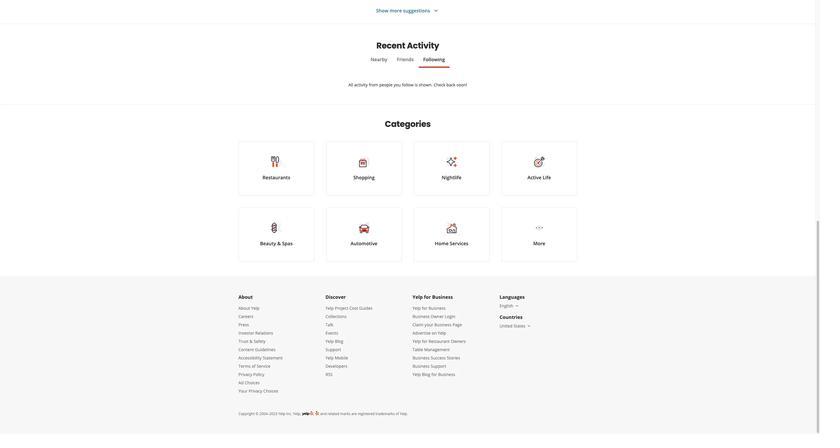 Task type: vqa. For each thing, say whether or not it's contained in the screenshot.
the qiaustin.com
no



Task type: locate. For each thing, give the bounding box(es) containing it.
yelp,
[[293, 412, 301, 417]]

1 vertical spatial privacy
[[249, 389, 262, 394]]

1 vertical spatial &
[[250, 339, 253, 344]]

business up yelp blog for business link
[[413, 364, 430, 369]]

blog up support link
[[335, 339, 343, 344]]

1 vertical spatial blog
[[422, 372, 431, 378]]

copyright © 2004–2023 yelp inc. yelp,
[[239, 412, 301, 417]]

1 vertical spatial of
[[396, 412, 399, 417]]

yelp for business business owner login claim your business page advertise on yelp yelp for restaurant owners table management business success stories business support yelp blog for business
[[413, 306, 466, 378]]

0 vertical spatial &
[[277, 240, 281, 247]]

table
[[413, 347, 423, 353]]

success
[[431, 355, 446, 361]]

& inside about yelp careers press investor relations trust & safety content guidelines accessibility statement terms of service privacy policy ad choices your privacy choices
[[250, 339, 253, 344]]

rss
[[326, 372, 333, 378]]

investor relations link
[[239, 331, 273, 336]]

yelp up the collections link
[[326, 306, 334, 311]]

beauty & spas
[[260, 240, 293, 247]]

restaurants link
[[239, 142, 314, 196]]

ad choices link
[[239, 380, 260, 386]]

about up about yelp link
[[239, 294, 253, 301]]

soon!
[[457, 82, 467, 88]]

about for about yelp careers press investor relations trust & safety content guidelines accessibility statement terms of service privacy policy ad choices your privacy choices
[[239, 306, 250, 311]]

countries
[[500, 314, 523, 321]]

statement
[[263, 355, 283, 361]]

safety
[[254, 339, 266, 344]]

1 horizontal spatial support
[[431, 364, 446, 369]]

events link
[[326, 331, 338, 336]]

investor
[[239, 331, 254, 336]]

privacy policy link
[[239, 372, 264, 378]]

yelp
[[413, 294, 423, 301], [251, 306, 260, 311], [326, 306, 334, 311], [413, 306, 421, 311], [438, 331, 446, 336], [326, 339, 334, 344], [413, 339, 421, 344], [326, 355, 334, 361], [413, 372, 421, 378], [278, 412, 285, 417]]

copyright
[[239, 412, 255, 417]]

business
[[432, 294, 453, 301], [429, 306, 446, 311], [413, 314, 430, 320], [435, 322, 452, 328], [413, 355, 430, 361], [413, 364, 430, 369], [438, 372, 455, 378]]

yelp up table
[[413, 339, 421, 344]]

0 horizontal spatial support
[[326, 347, 341, 353]]

©
[[256, 412, 259, 417]]

friends
[[397, 56, 414, 63]]

1 horizontal spatial &
[[277, 240, 281, 247]]

0 vertical spatial choices
[[245, 380, 260, 386]]

16 chevron down v2 image
[[515, 304, 519, 309]]

shopping link
[[326, 142, 402, 196]]

1 horizontal spatial blog
[[422, 372, 431, 378]]

0 vertical spatial about
[[239, 294, 253, 301]]

content guidelines link
[[239, 347, 276, 353]]

support down success
[[431, 364, 446, 369]]

related
[[328, 412, 339, 417]]

recent activity
[[377, 40, 439, 52]]

yelp project cost guides collections talk events yelp blog support yelp mobile developers rss
[[326, 306, 373, 378]]

& right trust on the left of page
[[250, 339, 253, 344]]

shown.
[[419, 82, 433, 88]]

service
[[257, 364, 270, 369]]

active
[[528, 174, 542, 181]]

for down business support link
[[432, 372, 437, 378]]

0 horizontal spatial of
[[252, 364, 256, 369]]

blog inside the yelp for business business owner login claim your business page advertise on yelp yelp for restaurant owners table management business success stories business support yelp blog for business
[[422, 372, 431, 378]]

is
[[415, 82, 418, 88]]

guidelines
[[255, 347, 276, 353]]

support link
[[326, 347, 341, 353]]

follow
[[402, 82, 414, 88]]

tab list
[[239, 56, 577, 68]]

yelp up yelp for business link
[[413, 294, 423, 301]]

accessibility statement link
[[239, 355, 283, 361]]

2 about from the top
[[239, 306, 250, 311]]

stories
[[447, 355, 460, 361]]

business down table
[[413, 355, 430, 361]]

automotive link
[[326, 208, 402, 262]]

of left the yelp.
[[396, 412, 399, 417]]

suggestions
[[403, 7, 430, 14]]

support inside the yelp project cost guides collections talk events yelp blog support yelp mobile developers rss
[[326, 347, 341, 353]]

choices down 'privacy policy' link
[[245, 380, 260, 386]]

& left the spas at the bottom left
[[277, 240, 281, 247]]

policy
[[253, 372, 264, 378]]

collections
[[326, 314, 347, 320]]

trust & safety link
[[239, 339, 266, 344]]

show more suggestions
[[376, 7, 430, 14]]

about up careers link
[[239, 306, 250, 311]]

inc.
[[286, 412, 292, 417]]

nearby
[[371, 56, 388, 63]]

beauty
[[260, 240, 276, 247]]

yelp up careers link
[[251, 306, 260, 311]]

your privacy choices link
[[239, 389, 278, 394]]

support down yelp blog link
[[326, 347, 341, 353]]

login
[[445, 314, 455, 320]]

back
[[447, 82, 456, 88]]

privacy down ad choices link on the left of page
[[249, 389, 262, 394]]

yelp project cost guides link
[[326, 306, 373, 311]]

yelp burst image
[[315, 411, 319, 416]]

about inside about yelp careers press investor relations trust & safety content guidelines accessibility statement terms of service privacy policy ad choices your privacy choices
[[239, 306, 250, 311]]

support
[[326, 347, 341, 353], [431, 364, 446, 369]]

of up 'privacy policy' link
[[252, 364, 256, 369]]

united
[[500, 323, 513, 329]]

1 vertical spatial about
[[239, 306, 250, 311]]

for up yelp for business link
[[424, 294, 431, 301]]

blog
[[335, 339, 343, 344], [422, 372, 431, 378]]

explore recent activity section section
[[239, 24, 577, 105]]

yelp logo image
[[302, 411, 313, 417]]

0 horizontal spatial &
[[250, 339, 253, 344]]

active life
[[528, 174, 551, 181]]

choices
[[245, 380, 260, 386], [263, 389, 278, 394]]

category navigation section navigation
[[233, 105, 583, 276]]

careers link
[[239, 314, 254, 320]]

business down stories
[[438, 372, 455, 378]]

page
[[453, 322, 462, 328]]

tab list containing nearby
[[239, 56, 577, 68]]

blog down business support link
[[422, 372, 431, 378]]

0 vertical spatial support
[[326, 347, 341, 353]]

press
[[239, 322, 249, 328]]

0 vertical spatial privacy
[[239, 372, 252, 378]]

more link
[[502, 208, 577, 262]]

1 vertical spatial choices
[[263, 389, 278, 394]]

choices down policy
[[263, 389, 278, 394]]

1 about from the top
[[239, 294, 253, 301]]

and
[[320, 412, 327, 417]]

yelp down support link
[[326, 355, 334, 361]]

nightlife link
[[414, 142, 490, 196]]

developers link
[[326, 364, 347, 369]]

1 horizontal spatial of
[[396, 412, 399, 417]]

owner
[[431, 314, 444, 320]]

privacy down the terms on the left of page
[[239, 372, 252, 378]]

0 vertical spatial blog
[[335, 339, 343, 344]]

business owner login link
[[413, 314, 455, 320]]

people
[[379, 82, 393, 88]]

all activity from people you follow is shown. check back soon!
[[349, 82, 467, 88]]

1 vertical spatial support
[[431, 364, 446, 369]]

0 horizontal spatial blog
[[335, 339, 343, 344]]

0 vertical spatial of
[[252, 364, 256, 369]]

yelp left inc.
[[278, 412, 285, 417]]

owners
[[451, 339, 466, 344]]

cost
[[350, 306, 358, 311]]

trust
[[239, 339, 249, 344]]



Task type: describe. For each thing, give the bounding box(es) containing it.
,
[[313, 412, 315, 417]]

events
[[326, 331, 338, 336]]

yelp mobile link
[[326, 355, 348, 361]]

life
[[543, 174, 551, 181]]

english button
[[500, 303, 519, 309]]

rss link
[[326, 372, 333, 378]]

0 horizontal spatial choices
[[245, 380, 260, 386]]

languages
[[500, 294, 525, 301]]

show more suggestions button
[[376, 7, 440, 14]]

of inside about yelp careers press investor relations trust & safety content guidelines accessibility statement terms of service privacy policy ad choices your privacy choices
[[252, 364, 256, 369]]

and related marks are registered trademarks of yelp.
[[319, 412, 408, 417]]

table management link
[[413, 347, 450, 353]]

from
[[369, 82, 378, 88]]

yelp up claim
[[413, 306, 421, 311]]

you
[[394, 82, 401, 88]]

shopping
[[353, 174, 375, 181]]

home services
[[435, 240, 469, 247]]

yelp for business link
[[413, 306, 446, 311]]

yelp blog link
[[326, 339, 343, 344]]

1 horizontal spatial choices
[[263, 389, 278, 394]]

business down "owner"
[[435, 322, 452, 328]]

yelp.
[[400, 412, 408, 417]]

home
[[435, 240, 449, 247]]

press link
[[239, 322, 249, 328]]

16 chevron down v2 image
[[527, 324, 532, 329]]

accessibility
[[239, 355, 262, 361]]

yelp blog for business link
[[413, 372, 455, 378]]

yelp for restaurant owners link
[[413, 339, 466, 344]]

business up yelp for business link
[[432, 294, 453, 301]]

check
[[434, 82, 446, 88]]

about for about
[[239, 294, 253, 301]]

for down advertise
[[422, 339, 428, 344]]

relations
[[255, 331, 273, 336]]

discover
[[326, 294, 346, 301]]

advertise
[[413, 331, 431, 336]]

project
[[335, 306, 348, 311]]

about yelp link
[[239, 306, 260, 311]]

for up 'business owner login' link
[[422, 306, 428, 311]]

2004–2023
[[259, 412, 277, 417]]

automotive
[[351, 240, 378, 247]]

beauty & spas link
[[239, 208, 314, 262]]

united states
[[500, 323, 526, 329]]

mobile
[[335, 355, 348, 361]]

are
[[352, 412, 357, 417]]

trademarks
[[376, 412, 395, 417]]

terms of service link
[[239, 364, 270, 369]]

activity
[[407, 40, 439, 52]]

registered
[[358, 412, 375, 417]]

yelp right 'on'
[[438, 331, 446, 336]]

support inside the yelp for business business owner login claim your business page advertise on yelp yelp for restaurant owners table management business success stories business support yelp blog for business
[[431, 364, 446, 369]]

developers
[[326, 364, 347, 369]]

claim
[[413, 322, 424, 328]]

yelp for business
[[413, 294, 453, 301]]

collections link
[[326, 314, 347, 320]]

business success stories link
[[413, 355, 460, 361]]

careers
[[239, 314, 254, 320]]

management
[[424, 347, 450, 353]]

your
[[239, 389, 248, 394]]

on
[[432, 331, 437, 336]]

content
[[239, 347, 254, 353]]

all
[[349, 82, 353, 88]]

restaurants
[[263, 174, 290, 181]]

more
[[390, 7, 402, 14]]

yelp inside about yelp careers press investor relations trust & safety content guidelines accessibility statement terms of service privacy policy ad choices your privacy choices
[[251, 306, 260, 311]]

restaurant
[[429, 339, 450, 344]]

talk
[[326, 322, 333, 328]]

following
[[423, 56, 445, 63]]

activity
[[354, 82, 368, 88]]

yelp down events link
[[326, 339, 334, 344]]

services
[[450, 240, 469, 247]]

ad
[[239, 380, 244, 386]]

recent
[[377, 40, 405, 52]]

& inside the beauty & spas "link"
[[277, 240, 281, 247]]

business up claim
[[413, 314, 430, 320]]

your
[[425, 322, 433, 328]]

about yelp careers press investor relations trust & safety content guidelines accessibility statement terms of service privacy policy ad choices your privacy choices
[[239, 306, 283, 394]]

states
[[514, 323, 526, 329]]

more
[[533, 240, 545, 247]]

yelp down business support link
[[413, 372, 421, 378]]

business up "owner"
[[429, 306, 446, 311]]

guides
[[359, 306, 373, 311]]

24 chevron down v2 image
[[433, 7, 440, 14]]

categories
[[385, 118, 431, 130]]

blog inside the yelp project cost guides collections talk events yelp blog support yelp mobile developers rss
[[335, 339, 343, 344]]

terms
[[239, 364, 251, 369]]



